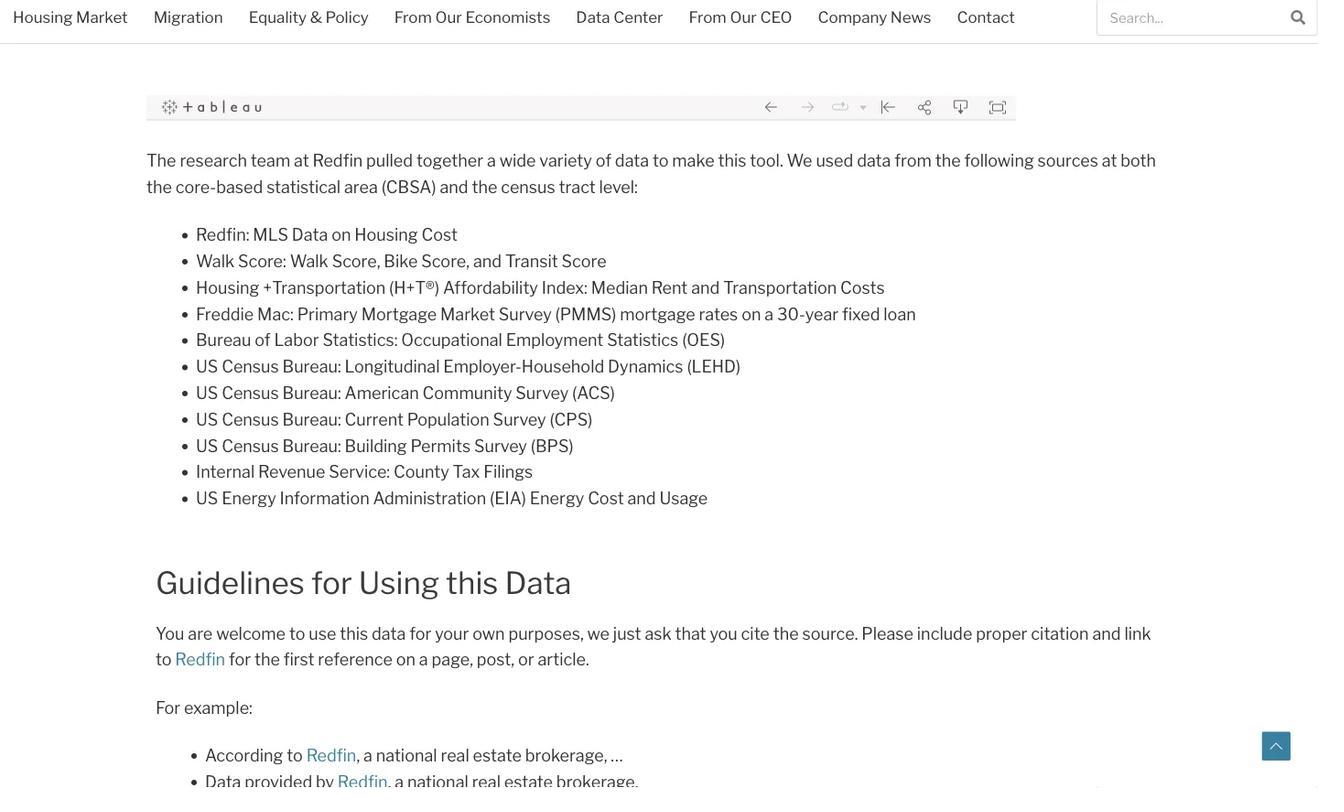 Task type: locate. For each thing, give the bounding box(es) containing it.
0 vertical spatial redfin
[[313, 151, 363, 171]]

of down the mac:
[[255, 330, 271, 350]]

0 vertical spatial of
[[596, 151, 612, 171]]

filings
[[484, 462, 533, 482]]

0 horizontal spatial at
[[294, 151, 309, 171]]

data left from
[[857, 151, 891, 171]]

0 horizontal spatial housing
[[13, 8, 73, 27]]

2 vertical spatial housing
[[196, 277, 259, 298]]

and left link
[[1093, 623, 1121, 644]]

1 horizontal spatial this
[[446, 565, 499, 601]]

on right rates
[[742, 304, 761, 324]]

sources
[[1038, 151, 1099, 171]]

2 horizontal spatial for
[[409, 623, 432, 644]]

company news
[[818, 8, 932, 27]]

0 horizontal spatial on
[[332, 225, 351, 245]]

data up the purposes,
[[505, 565, 572, 601]]

0 vertical spatial data
[[576, 8, 610, 27]]

our for economists
[[435, 8, 462, 27]]

market left 'migration'
[[76, 8, 128, 27]]

1 vertical spatial on
[[742, 304, 761, 324]]

data inside "you are welcome to use this data for your own purposes, we just ask that you cite the source. please include proper citation and link to"
[[372, 623, 406, 644]]

0 horizontal spatial market
[[76, 8, 128, 27]]

0 vertical spatial housing
[[13, 8, 73, 27]]

data center
[[576, 8, 664, 27]]

1 bureau: from the top
[[283, 357, 341, 377]]

proper
[[976, 623, 1028, 644]]

to down the you
[[156, 650, 172, 670]]

on down area in the top left of the page
[[332, 225, 351, 245]]

real
[[441, 745, 470, 766]]

2 vertical spatial redfin
[[306, 745, 357, 766]]

our for ceo
[[730, 8, 757, 27]]

0 horizontal spatial walk
[[196, 251, 235, 271]]

mortgage
[[361, 304, 437, 324]]

1 vertical spatial redfin link
[[306, 745, 357, 766]]

0 horizontal spatial energy
[[222, 488, 276, 509]]

1 vertical spatial data
[[292, 225, 328, 245]]

0 horizontal spatial cost
[[422, 225, 458, 245]]

data
[[576, 8, 610, 27], [292, 225, 328, 245], [505, 565, 572, 601]]

data inside redfin: mls data on housing cost walk score: walk score, bike score, and transit score housing +transportation (h+t®) affordability index: median rent and transportation costs freddie mac: primary mortgage market survey (pmms) mortgage rates on a 30-year fixed loan bureau of labor statistics: occupational employment statistics (oes) us census bureau: longitudinal employer-household dynamics (lehd) us census bureau: american community survey (acs) us census bureau: current population survey (cps) us census bureau: building permits survey (bps) internal revenue service: county tax filings us energy information administration (eia) energy cost and usage
[[292, 225, 328, 245]]

0 horizontal spatial this
[[340, 623, 368, 644]]

source.
[[803, 623, 858, 644]]

redfin for the first reference on a page, post, or article.
[[175, 650, 590, 670]]

2 vertical spatial for
[[229, 650, 251, 670]]

1 horizontal spatial at
[[1102, 151, 1118, 171]]

1 vertical spatial for
[[409, 623, 432, 644]]

our inside from our ceo link
[[730, 8, 757, 27]]

2 horizontal spatial on
[[742, 304, 761, 324]]

redfin link left national
[[306, 745, 357, 766]]

redfin: mls data on housing cost walk score: walk score, bike score, and transit score housing +transportation (h+t®) affordability index: median rent and transportation costs freddie mac: primary mortgage market survey (pmms) mortgage rates on a 30-year fixed loan bureau of labor statistics: occupational employment statistics (oes) us census bureau: longitudinal employer-household dynamics (lehd) us census bureau: american community survey (acs) us census bureau: current population survey (cps) us census bureau: building permits survey (bps) internal revenue service: county tax filings us energy information administration (eia) energy cost and usage
[[196, 225, 916, 509]]

a left 30- at the right of the page
[[765, 304, 774, 324]]

1 our from the left
[[435, 8, 462, 27]]

5 us from the top
[[196, 488, 218, 509]]

fixed
[[842, 304, 880, 324]]

at up statistical
[[294, 151, 309, 171]]

ceo
[[760, 8, 792, 27]]

3 bureau: from the top
[[283, 409, 341, 429]]

cost down (cbsa)
[[422, 225, 458, 245]]

from for from our economists
[[394, 8, 432, 27]]

the right cite on the bottom of the page
[[773, 623, 799, 644]]

2 horizontal spatial this
[[718, 151, 747, 171]]

2 vertical spatial on
[[396, 650, 416, 670]]

survey
[[499, 304, 552, 324], [516, 383, 569, 403], [493, 409, 546, 429], [474, 436, 527, 456]]

1 horizontal spatial walk
[[290, 251, 329, 271]]

housing market
[[13, 8, 128, 27]]

use
[[309, 623, 336, 644]]

this up own
[[446, 565, 499, 601]]

0 vertical spatial cost
[[422, 225, 458, 245]]

energy down internal
[[222, 488, 276, 509]]

the down welcome
[[254, 650, 280, 670]]

redfin down are
[[175, 650, 225, 670]]

walk
[[196, 251, 235, 271], [290, 251, 329, 271]]

revenue
[[258, 462, 325, 482]]

1 from from the left
[[394, 8, 432, 27]]

and
[[440, 177, 468, 197], [473, 251, 502, 271], [691, 277, 720, 298], [628, 488, 656, 509], [1093, 623, 1121, 644]]

you
[[710, 623, 738, 644]]

(cps)
[[550, 409, 593, 429]]

longitudinal
[[345, 357, 440, 377]]

1 vertical spatial of
[[255, 330, 271, 350]]

0 vertical spatial this
[[718, 151, 747, 171]]

this up reference
[[340, 623, 368, 644]]

at left both
[[1102, 151, 1118, 171]]

2 our from the left
[[730, 8, 757, 27]]

2 from from the left
[[689, 8, 727, 27]]

for down welcome
[[229, 650, 251, 670]]

redfin link down are
[[175, 650, 225, 670]]

mortgage
[[620, 304, 696, 324]]

bureau
[[196, 330, 251, 350]]

level:
[[599, 177, 638, 197]]

us
[[196, 357, 218, 377], [196, 383, 218, 403], [196, 409, 218, 429], [196, 436, 218, 456], [196, 488, 218, 509]]

0 horizontal spatial for
[[229, 650, 251, 670]]

of
[[596, 151, 612, 171], [255, 330, 271, 350]]

your
[[435, 623, 469, 644]]

0 horizontal spatial our
[[435, 8, 462, 27]]

cost
[[422, 225, 458, 245], [588, 488, 624, 509]]

and up affordability
[[473, 251, 502, 271]]

this left tool.
[[718, 151, 747, 171]]

0 horizontal spatial of
[[255, 330, 271, 350]]

community
[[423, 383, 512, 403]]

data right mls
[[292, 225, 328, 245]]

1 horizontal spatial on
[[396, 650, 416, 670]]

to left make
[[653, 151, 669, 171]]

2 vertical spatial data
[[505, 565, 572, 601]]

mls
[[253, 225, 288, 245]]

according
[[205, 745, 283, 766]]

a right ","
[[364, 745, 373, 766]]

a
[[487, 151, 496, 171], [765, 304, 774, 324], [419, 650, 428, 670], [364, 745, 373, 766]]

score
[[562, 251, 607, 271]]

of up level:
[[596, 151, 612, 171]]

transportation
[[724, 277, 837, 298]]

0 vertical spatial for
[[311, 565, 352, 601]]

&
[[310, 8, 322, 27]]

market up occupational
[[440, 304, 495, 324]]

1 score, from the left
[[332, 251, 380, 271]]

2 horizontal spatial data
[[576, 8, 610, 27]]

1 vertical spatial cost
[[588, 488, 624, 509]]

1 horizontal spatial our
[[730, 8, 757, 27]]

1 horizontal spatial of
[[596, 151, 612, 171]]

that
[[675, 623, 706, 644]]

redfin left national
[[306, 745, 357, 766]]

energy
[[222, 488, 276, 509], [530, 488, 584, 509]]

4 census from the top
[[222, 436, 279, 456]]

tax
[[453, 462, 480, 482]]

data up redfin for the first reference on a page, post, or article.
[[372, 623, 406, 644]]

brokerage,
[[525, 745, 608, 766]]

information
[[280, 488, 370, 509]]

1 horizontal spatial for
[[311, 565, 352, 601]]

1 horizontal spatial from
[[689, 8, 727, 27]]

news
[[891, 8, 932, 27]]

team
[[251, 151, 290, 171]]

0 horizontal spatial data
[[292, 225, 328, 245]]

ask
[[645, 623, 672, 644]]

population
[[407, 409, 490, 429]]

2 vertical spatial this
[[340, 623, 368, 644]]

for up use
[[311, 565, 352, 601]]

and down together
[[440, 177, 468, 197]]

…
[[611, 745, 623, 766]]

the
[[147, 151, 176, 171]]

1 horizontal spatial energy
[[530, 488, 584, 509]]

bike
[[384, 251, 418, 271]]

variety
[[540, 151, 592, 171]]

a left wide
[[487, 151, 496, 171]]

2 bureau: from the top
[[283, 383, 341, 403]]

occupational
[[401, 330, 503, 350]]

on left page, at the bottom left of page
[[396, 650, 416, 670]]

internal
[[196, 462, 255, 482]]

from
[[394, 8, 432, 27], [689, 8, 727, 27]]

None search field
[[1097, 0, 1318, 36]]

data left center on the top of page
[[576, 8, 610, 27]]

3 census from the top
[[222, 409, 279, 429]]

are
[[188, 623, 213, 644]]

energy right (eia)
[[530, 488, 584, 509]]

0 horizontal spatial data
[[372, 623, 406, 644]]

30-
[[777, 304, 806, 324]]

our left ceo
[[730, 8, 757, 27]]

1 horizontal spatial redfin link
[[306, 745, 357, 766]]

we
[[587, 623, 610, 644]]

data
[[615, 151, 649, 171], [857, 151, 891, 171], [372, 623, 406, 644]]

score, up +transportation
[[332, 251, 380, 271]]

for for the
[[229, 650, 251, 670]]

cost left usage
[[588, 488, 624, 509]]

a inside redfin: mls data on housing cost walk score: walk score, bike score, and transit score housing +transportation (h+t®) affordability index: median rent and transportation costs freddie mac: primary mortgage market survey (pmms) mortgage rates on a 30-year fixed loan bureau of labor statistics: occupational employment statistics (oes) us census bureau: longitudinal employer-household dynamics (lehd) us census bureau: american community survey (acs) us census bureau: current population survey (cps) us census bureau: building permits survey (bps) internal revenue service: county tax filings us energy information administration (eia) energy cost and usage
[[765, 304, 774, 324]]

of inside redfin: mls data on housing cost walk score: walk score, bike score, and transit score housing +transportation (h+t®) affordability index: median rent and transportation costs freddie mac: primary mortgage market survey (pmms) mortgage rates on a 30-year fixed loan bureau of labor statistics: occupational employment statistics (oes) us census bureau: longitudinal employer-household dynamics (lehd) us census bureau: american community survey (acs) us census bureau: current population survey (cps) us census bureau: building permits survey (bps) internal revenue service: county tax filings us energy information administration (eia) energy cost and usage
[[255, 330, 271, 350]]

0 horizontal spatial redfin link
[[175, 650, 225, 670]]

economists
[[466, 8, 551, 27]]

survey up (bps)
[[493, 409, 546, 429]]

1 horizontal spatial market
[[440, 304, 495, 324]]

guidelines
[[156, 565, 305, 601]]

migration link
[[141, 0, 236, 38]]

for left your
[[409, 623, 432, 644]]

from right policy
[[394, 8, 432, 27]]

redfin up area in the top left of the page
[[313, 151, 363, 171]]

1 vertical spatial market
[[440, 304, 495, 324]]

just
[[613, 623, 641, 644]]

following
[[965, 151, 1035, 171]]

0 vertical spatial on
[[332, 225, 351, 245]]

(h+t®)
[[389, 277, 440, 298]]

survey down household
[[516, 383, 569, 403]]

1 horizontal spatial score,
[[421, 251, 470, 271]]

0 horizontal spatial score,
[[332, 251, 380, 271]]

census
[[222, 357, 279, 377], [222, 383, 279, 403], [222, 409, 279, 429], [222, 436, 279, 456]]

data up level:
[[615, 151, 649, 171]]

1 us from the top
[[196, 357, 218, 377]]

our left economists
[[435, 8, 462, 27]]

the inside "you are welcome to use this data for your own purposes, we just ask that you cite the source. please include proper citation and link to"
[[773, 623, 799, 644]]

walk down redfin:
[[196, 251, 235, 271]]

0 vertical spatial redfin link
[[175, 650, 225, 670]]

from left ceo
[[689, 8, 727, 27]]

our inside from our economists link
[[435, 8, 462, 27]]

housing
[[13, 8, 73, 27], [355, 225, 418, 245], [196, 277, 259, 298]]

score,
[[332, 251, 380, 271], [421, 251, 470, 271]]

center
[[614, 8, 664, 27]]

pulled
[[366, 151, 413, 171]]

walk up +transportation
[[290, 251, 329, 271]]

1 vertical spatial housing
[[355, 225, 418, 245]]

and inside "you are welcome to use this data for your own purposes, we just ask that you cite the source. please include proper citation and link to"
[[1093, 623, 1121, 644]]

service:
[[329, 462, 390, 482]]

on
[[332, 225, 351, 245], [742, 304, 761, 324], [396, 650, 416, 670]]

the research team at redfin pulled together a wide variety of data to make this tool. we used data from the following sources at both the core-based statistical area (cbsa) and the census tract level:
[[147, 151, 1157, 197]]

of inside the research team at redfin pulled together a wide variety of data to make this tool. we used data from the following sources at both the core-based statistical area (cbsa) and the census tract level:
[[596, 151, 612, 171]]

score:
[[238, 251, 286, 271]]

0 horizontal spatial from
[[394, 8, 432, 27]]

used
[[816, 151, 854, 171]]

market inside redfin: mls data on housing cost walk score: walk score, bike score, and transit score housing +transportation (h+t®) affordability index: median rent and transportation costs freddie mac: primary mortgage market survey (pmms) mortgage rates on a 30-year fixed loan bureau of labor statistics: occupational employment statistics (oes) us census bureau: longitudinal employer-household dynamics (lehd) us census bureau: american community survey (acs) us census bureau: current population survey (cps) us census bureau: building permits survey (bps) internal revenue service: county tax filings us energy information administration (eia) energy cost and usage
[[440, 304, 495, 324]]

score, up (h+t®)
[[421, 251, 470, 271]]

1 horizontal spatial cost
[[588, 488, 624, 509]]

1 horizontal spatial data
[[505, 565, 572, 601]]

citation
[[1031, 623, 1089, 644]]



Task type: describe. For each thing, give the bounding box(es) containing it.
3 us from the top
[[196, 409, 218, 429]]

for
[[156, 698, 180, 718]]

costs
[[841, 277, 885, 298]]

statistics
[[607, 330, 679, 350]]

the down the
[[147, 177, 172, 197]]

for inside "you are welcome to use this data for your own purposes, we just ask that you cite the source. please include proper citation and link to"
[[409, 623, 432, 644]]

search image
[[1291, 10, 1306, 24]]

both
[[1121, 151, 1157, 171]]

2 horizontal spatial housing
[[355, 225, 418, 245]]

redfin inside the research team at redfin pulled together a wide variety of data to make this tool. we used data from the following sources at both the core-based statistical area (cbsa) and the census tract level:
[[313, 151, 363, 171]]

from
[[895, 151, 932, 171]]

to right according
[[287, 745, 303, 766]]

0 vertical spatial market
[[76, 8, 128, 27]]

migration
[[154, 8, 223, 27]]

a left page, at the bottom left of page
[[419, 650, 428, 670]]

include
[[917, 623, 973, 644]]

from our economists
[[394, 8, 551, 27]]

administration
[[373, 488, 486, 509]]

1 vertical spatial redfin
[[175, 650, 225, 670]]

you are welcome to use this data for your own purposes, we just ask that you cite the source. please include proper citation and link to
[[156, 623, 1152, 670]]

tract
[[559, 177, 596, 197]]

4 us from the top
[[196, 436, 218, 456]]

and inside the research team at redfin pulled together a wide variety of data to make this tool. we used data from the following sources at both the core-based statistical area (cbsa) and the census tract level:
[[440, 177, 468, 197]]

1 horizontal spatial housing
[[196, 277, 259, 298]]

data center link
[[563, 0, 676, 38]]

affordability
[[443, 277, 538, 298]]

equality & policy
[[249, 8, 369, 27]]

1 energy from the left
[[222, 488, 276, 509]]

(acs)
[[572, 383, 615, 403]]

estate
[[473, 745, 522, 766]]

area
[[344, 177, 378, 197]]

current
[[345, 409, 404, 429]]

2 walk from the left
[[290, 251, 329, 271]]

labor
[[274, 330, 319, 350]]

contact link
[[944, 0, 1028, 38]]

to left use
[[289, 623, 305, 644]]

please
[[862, 623, 914, 644]]

2 census from the top
[[222, 383, 279, 403]]

the right from
[[936, 151, 961, 171]]

building
[[345, 436, 407, 456]]

2 at from the left
[[1102, 151, 1118, 171]]

guidelines for using this data
[[156, 565, 572, 601]]

(pmms)
[[555, 304, 617, 324]]

(lehd)
[[687, 357, 741, 377]]

wide
[[500, 151, 536, 171]]

2 horizontal spatial data
[[857, 151, 891, 171]]

redfin link for for the first reference on a page, post, or article.
[[175, 650, 225, 670]]

primary
[[297, 304, 358, 324]]

this inside the research team at redfin pulled together a wide variety of data to make this tool. we used data from the following sources at both the core-based statistical area (cbsa) and the census tract level:
[[718, 151, 747, 171]]

rent
[[652, 277, 688, 298]]

contact
[[957, 8, 1015, 27]]

employment
[[506, 330, 604, 350]]

county
[[394, 462, 449, 482]]

1 walk from the left
[[196, 251, 235, 271]]

page,
[[432, 650, 473, 670]]

1 census from the top
[[222, 357, 279, 377]]

link
[[1125, 623, 1152, 644]]

4 bureau: from the top
[[283, 436, 341, 456]]

this inside "you are welcome to use this data for your own purposes, we just ask that you cite the source. please include proper citation and link to"
[[340, 623, 368, 644]]

2 energy from the left
[[530, 488, 584, 509]]

for for using
[[311, 565, 352, 601]]

from for from our ceo
[[689, 8, 727, 27]]

transit
[[505, 251, 558, 271]]

equality
[[249, 8, 307, 27]]

for example:
[[156, 698, 253, 718]]

housing inside housing market link
[[13, 8, 73, 27]]

,
[[357, 745, 360, 766]]

you
[[156, 623, 184, 644]]

example:
[[184, 698, 253, 718]]

to inside the research team at redfin pulled together a wide variety of data to make this tool. we used data from the following sources at both the core-based statistical area (cbsa) and the census tract level:
[[653, 151, 669, 171]]

mac:
[[257, 304, 294, 324]]

post,
[[477, 650, 515, 670]]

own
[[473, 623, 505, 644]]

research
[[180, 151, 247, 171]]

equality & policy link
[[236, 0, 382, 38]]

together
[[417, 151, 484, 171]]

1 at from the left
[[294, 151, 309, 171]]

Search... search field
[[1098, 0, 1280, 35]]

survey up filings
[[474, 436, 527, 456]]

dynamics
[[608, 357, 684, 377]]

1 vertical spatial this
[[446, 565, 499, 601]]

we
[[787, 151, 813, 171]]

redfin link for , a national real estate brokerage, …
[[306, 745, 357, 766]]

from our ceo
[[689, 8, 792, 27]]

(oes)
[[682, 330, 725, 350]]

based
[[216, 177, 263, 197]]

2 us from the top
[[196, 383, 218, 403]]

+transportation
[[263, 277, 386, 298]]

statistics:
[[323, 330, 398, 350]]

redfin:
[[196, 225, 250, 245]]

2 score, from the left
[[421, 251, 470, 271]]

welcome
[[216, 623, 286, 644]]

(bps)
[[531, 436, 574, 456]]

a inside the research team at redfin pulled together a wide variety of data to make this tool. we used data from the following sources at both the core-based statistical area (cbsa) and the census tract level:
[[487, 151, 496, 171]]

make
[[672, 151, 715, 171]]

survey up employment
[[499, 304, 552, 324]]

company news link
[[805, 0, 944, 38]]

data inside 'link'
[[576, 8, 610, 27]]

and left usage
[[628, 488, 656, 509]]

reference
[[318, 650, 393, 670]]

usage
[[660, 488, 708, 509]]

national
[[376, 745, 437, 766]]

according to redfin , a national real estate brokerage, …
[[205, 745, 623, 766]]

from our economists link
[[382, 0, 563, 38]]

statistical
[[267, 177, 341, 197]]

year
[[806, 304, 839, 324]]

employer-
[[444, 357, 522, 377]]

and up rates
[[691, 277, 720, 298]]

1 horizontal spatial data
[[615, 151, 649, 171]]

policy
[[326, 8, 369, 27]]

the left "census"
[[472, 177, 498, 197]]

permits
[[411, 436, 471, 456]]

article.
[[538, 650, 590, 670]]

purposes,
[[509, 623, 584, 644]]



Task type: vqa. For each thing, say whether or not it's contained in the screenshot.
statistical
yes



